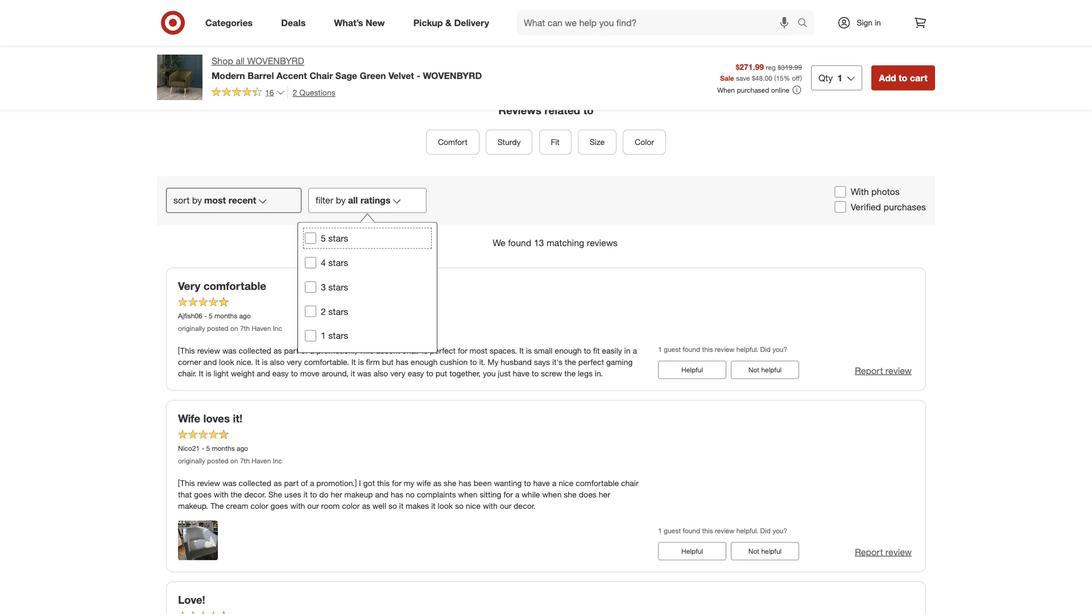 Task type: describe. For each thing, give the bounding box(es) containing it.
not for very comfortable
[[749, 366, 760, 375]]

when
[[717, 86, 735, 94]]

delivery
[[454, 17, 489, 28]]

reviews related to
[[499, 104, 594, 117]]

report review for wife loves it!
[[855, 547, 912, 558]]

questions
[[299, 87, 335, 97]]

online
[[771, 86, 790, 94]]

a right wanting at bottom left
[[552, 478, 557, 488]]

- inside "shop all wovenbyrd modern barrel accent chair sage green velvet - wovenbyrd"
[[417, 70, 420, 81]]

does
[[579, 490, 597, 500]]

report review button for wife loves it!
[[855, 546, 912, 559]]

1 horizontal spatial very
[[390, 369, 406, 379]]

has for wife loves it!
[[391, 490, 404, 500]]

search button
[[792, 10, 820, 38]]

helpful for wife loves it!
[[682, 548, 703, 556]]

helpful for wife loves it!
[[761, 548, 782, 556]]

0 vertical spatial found
[[508, 238, 531, 249]]

recent
[[229, 195, 256, 206]]

review inside [this review was collected as part of a promotion.] this accent chair is perfect for most spaces. it is small enough to fit easily in a corner and look nice. it is also very comfortable. it is firm but has enough cushion to it. my husband says it's the perfect gaming chair. it is light weight and easy to move around, it was also very easy to put together, you just have to screw the legs in.
[[197, 346, 220, 356]]

new
[[366, 17, 385, 28]]

stars for 4 stars
[[328, 257, 348, 269]]

0 vertical spatial goes
[[194, 490, 212, 500]]

not helpful button for wife loves it!
[[731, 543, 799, 561]]

2 our from the left
[[500, 501, 512, 511]]

a right "easily"
[[633, 346, 637, 356]]

color button
[[623, 130, 666, 155]]

helpful. for wife loves it!
[[737, 527, 758, 535]]

- for ajfish06 - 5 months ago originally posted on 7th haven inc
[[204, 312, 207, 321]]

2 color from the left
[[342, 501, 360, 511]]

3
[[321, 282, 326, 293]]

0 vertical spatial decor.
[[244, 490, 266, 500]]

to left fit
[[584, 346, 591, 356]]

spaces.
[[490, 346, 517, 356]]

you? for very comfortable
[[773, 345, 787, 354]]

for inside [this review was collected as part of a promotion.] this accent chair is perfect for most spaces. it is small enough to fit easily in a corner and look nice. it is also very comfortable. it is firm but has enough cushion to it. my husband says it's the perfect gaming chair. it is light weight and easy to move around, it was also very easy to put together, you just have to screw the legs in.
[[458, 346, 467, 356]]

2 questions
[[293, 87, 335, 97]]

deals
[[281, 17, 306, 28]]

a left while
[[515, 490, 520, 500]]

wife
[[178, 412, 200, 425]]

0 horizontal spatial comfortable
[[203, 280, 266, 293]]

shop
[[212, 55, 233, 67]]

fit
[[551, 137, 560, 147]]

pickup & delivery link
[[404, 10, 503, 35]]

accent
[[277, 70, 307, 81]]

the
[[210, 501, 224, 511]]

my
[[404, 478, 414, 488]]

[this review was collected as part of a promotion.] this accent chair is perfect for most spaces. it is small enough to fit easily in a corner and look nice. it is also very comfortable. it is firm but has enough cushion to it. my husband says it's the perfect gaming chair. it is light weight and easy to move around, it was also very easy to put together, you just have to screw the legs in.
[[178, 346, 637, 379]]

to inside button
[[899, 72, 908, 83]]

4 stars checkbox
[[305, 257, 316, 269]]

purchases
[[884, 202, 926, 213]]

my
[[488, 357, 499, 367]]

1 vertical spatial was
[[357, 369, 371, 379]]

around,
[[322, 369, 349, 379]]

4
[[321, 257, 326, 269]]

on for nico21
[[230, 457, 238, 465]]

photos
[[872, 187, 900, 198]]

verified purchases
[[851, 202, 926, 213]]

comfortable inside [this review was collected as part of a promotion.] i got this for my wife as she has been wanting to have a nice comfortable chair that goes with the decor. she uses it to do her makeup and has no complaints when sitting for a while when she does her makeup. the cream color goes with our room color as well so it makes it look so nice with our decor.
[[576, 478, 619, 488]]

collected for very comfortable
[[239, 346, 271, 356]]

0 horizontal spatial wovenbyrd
[[247, 55, 304, 67]]

we
[[493, 238, 506, 249]]

$271.99
[[736, 62, 764, 72]]

1 vertical spatial enough
[[411, 357, 438, 367]]

categories
[[205, 17, 253, 28]]

2 for 2 stars
[[321, 306, 326, 317]]

2 her from the left
[[599, 490, 610, 500]]

no
[[406, 490, 415, 500]]

$
[[752, 74, 755, 82]]

0 horizontal spatial and
[[203, 357, 217, 367]]

move
[[300, 369, 320, 379]]

1 horizontal spatial all
[[348, 195, 358, 206]]

helpful for very comfortable
[[682, 366, 703, 375]]

reg
[[766, 63, 776, 71]]

2 for 2 questions
[[293, 87, 297, 97]]

16
[[265, 87, 274, 97]]

chair inside [this review was collected as part of a promotion.] i got this for my wife as she has been wanting to have a nice comfortable chair that goes with the decor. she uses it to do her makeup and has no complaints when sitting for a while when she does her makeup. the cream color goes with our room color as well so it makes it look so nice with our decor.
[[621, 478, 639, 488]]

guest for wife loves it!
[[664, 527, 681, 535]]

pickup & delivery
[[413, 17, 489, 28]]

as inside [this review was collected as part of a promotion.] this accent chair is perfect for most spaces. it is small enough to fit easily in a corner and look nice. it is also very comfortable. it is firm but has enough cushion to it. my husband says it's the perfect gaming chair. it is light weight and easy to move around, it was also very easy to put together, you just have to screw the legs in.
[[274, 346, 282, 356]]

reviews
[[499, 104, 542, 117]]

it right uses
[[303, 490, 308, 500]]

comfort
[[438, 137, 468, 147]]

wife loves it!
[[178, 412, 243, 425]]

inc for ajfish06 - 5 months ago originally posted on 7th haven inc
[[273, 324, 282, 333]]

to up while
[[524, 478, 531, 488]]

it up husband
[[519, 346, 524, 356]]

0 horizontal spatial perfect
[[430, 346, 456, 356]]

add to cart button
[[872, 65, 935, 90]]

just
[[498, 369, 511, 379]]

this for very comfortable
[[702, 345, 713, 354]]

is left "small"
[[526, 346, 532, 356]]

1 vertical spatial perfect
[[578, 357, 604, 367]]

makeup
[[344, 490, 373, 500]]

a down 1 stars option
[[310, 346, 314, 356]]

1 vertical spatial has
[[459, 478, 471, 488]]

)
[[800, 74, 802, 82]]

you? for wife loves it!
[[773, 527, 787, 535]]

have inside [this review was collected as part of a promotion.] this accent chair is perfect for most spaces. it is small enough to fit easily in a corner and look nice. it is also very comfortable. it is firm but has enough cushion to it. my husband says it's the perfect gaming chair. it is light weight and easy to move around, it was also very easy to put together, you just have to screw the legs in.
[[513, 369, 530, 379]]

helpful. for very comfortable
[[737, 345, 758, 354]]

not helpful for wife loves it!
[[749, 548, 782, 556]]

guest for very comfortable
[[664, 345, 681, 354]]

look inside [this review was collected as part of a promotion.] i got this for my wife as she has been wanting to have a nice comfortable chair that goes with the decor. she uses it to do her makeup and has no complaints when sitting for a while when she does her makeup. the cream color goes with our room color as well so it makes it look so nice with our decor.
[[438, 501, 453, 511]]

weight
[[231, 369, 254, 379]]

1 horizontal spatial and
[[257, 369, 270, 379]]

&
[[445, 17, 452, 28]]

have inside [this review was collected as part of a promotion.] i got this for my wife as she has been wanting to have a nice comfortable chair that goes with the decor. she uses it to do her makeup and has no complaints when sitting for a while when she does her makeup. the cream color goes with our room color as well so it makes it look so nice with our decor.
[[533, 478, 550, 488]]

%
[[784, 74, 790, 82]]

1 horizontal spatial goes
[[271, 501, 288, 511]]

5 for nico21 - 5 months ago originally posted on 7th haven inc
[[206, 445, 210, 453]]

1 horizontal spatial enough
[[555, 346, 582, 356]]

gaming
[[606, 357, 633, 367]]

(
[[774, 74, 776, 82]]

found for wife loves it!
[[683, 527, 700, 535]]

we found 13 matching reviews
[[493, 238, 618, 249]]

this
[[359, 346, 374, 356]]

stars for 1 stars
[[328, 331, 348, 342]]

What can we help you find? suggestions appear below search field
[[517, 10, 800, 35]]

cream
[[226, 501, 248, 511]]

2 horizontal spatial with
[[483, 501, 498, 511]]

that
[[178, 490, 192, 500]]

report for wife loves it!
[[855, 547, 883, 558]]

to right related
[[583, 104, 594, 117]]

it down complaints
[[431, 501, 436, 511]]

by for filter by
[[336, 195, 346, 206]]

it left makes
[[399, 501, 404, 511]]

sign in link
[[828, 10, 899, 35]]

to left do
[[310, 490, 317, 500]]

of for wife loves it!
[[301, 478, 308, 488]]

filter by all ratings
[[316, 195, 391, 206]]

very comfortable
[[178, 280, 266, 293]]

this for wife loves it!
[[702, 527, 713, 535]]

1 vertical spatial she
[[564, 490, 577, 500]]

uses
[[285, 490, 301, 500]]

it.
[[479, 357, 486, 367]]

ago for nico21 - 5 months ago originally posted on 7th haven inc
[[237, 445, 248, 453]]

corner
[[178, 357, 201, 367]]

ago for ajfish06 - 5 months ago originally posted on 7th haven inc
[[239, 312, 251, 321]]

1 our from the left
[[307, 501, 319, 511]]

1 vertical spatial nice
[[466, 501, 481, 511]]

barrel
[[248, 70, 274, 81]]

2 stars
[[321, 306, 348, 317]]

not for wife loves it!
[[749, 548, 760, 556]]

accent
[[376, 346, 400, 356]]

by for sort by
[[192, 195, 202, 206]]

fit
[[593, 346, 600, 356]]

originally for nico21
[[178, 457, 205, 465]]

found for very comfortable
[[683, 345, 700, 354]]

comfort button
[[426, 130, 479, 155]]

16 link
[[212, 86, 285, 100]]

[this for wife
[[178, 478, 195, 488]]

was for very comfortable
[[222, 346, 236, 356]]

report review for very comfortable
[[855, 365, 912, 377]]

helpful for very comfortable
[[761, 366, 782, 375]]

color
[[635, 137, 654, 147]]

1 color from the left
[[251, 501, 268, 511]]

0 vertical spatial 5
[[321, 233, 326, 244]]

husband
[[501, 357, 532, 367]]

it's
[[552, 357, 563, 367]]

1 stars
[[321, 331, 348, 342]]

sign
[[857, 18, 873, 28]]

0 vertical spatial the
[[565, 357, 576, 367]]

it!
[[233, 412, 243, 425]]

0 horizontal spatial most
[[204, 195, 226, 206]]

deals link
[[271, 10, 320, 35]]

sort by most recent
[[174, 195, 256, 206]]

screw
[[541, 369, 562, 379]]

it inside [this review was collected as part of a promotion.] this accent chair is perfect for most spaces. it is small enough to fit easily in a corner and look nice. it is also very comfortable. it is firm but has enough cushion to it. my husband says it's the perfect gaming chair. it is light weight and easy to move around, it was also very easy to put together, you just have to screw the legs in.
[[351, 369, 355, 379]]

is right accent
[[422, 346, 428, 356]]

size button
[[578, 130, 616, 155]]

did for wife loves it!
[[760, 527, 771, 535]]



Task type: vqa. For each thing, say whether or not it's contained in the screenshot.
the left WOVENBYRD
yes



Task type: locate. For each thing, give the bounding box(es) containing it.
is left the firm
[[358, 357, 364, 367]]

easy left put
[[408, 369, 424, 379]]

1 horizontal spatial for
[[458, 346, 467, 356]]

months down loves
[[212, 445, 235, 453]]

1 helpful from the top
[[682, 366, 703, 375]]

2 you? from the top
[[773, 527, 787, 535]]

2 promotion.] from the top
[[317, 478, 357, 488]]

1 vertical spatial goes
[[271, 501, 288, 511]]

1 vertical spatial the
[[564, 369, 576, 379]]

0 vertical spatial on
[[230, 324, 238, 333]]

report
[[855, 365, 883, 377], [855, 547, 883, 558]]

posted
[[207, 324, 229, 333], [207, 457, 229, 465]]

2 part from the top
[[284, 478, 299, 488]]

part inside [this review was collected as part of a promotion.] i got this for my wife as she has been wanting to have a nice comfortable chair that goes with the decor. she uses it to do her makeup and has no complaints when sitting for a while when she does her makeup. the cream color goes with our room color as well so it makes it look so nice with our decor.
[[284, 478, 299, 488]]

2 not from the top
[[749, 548, 760, 556]]

2 by from the left
[[336, 195, 346, 206]]

0 vertical spatial 7th
[[240, 324, 250, 333]]

to left move at bottom
[[291, 369, 298, 379]]

1 vertical spatial on
[[230, 457, 238, 465]]

1 vertical spatial -
[[204, 312, 207, 321]]

was up the nice.
[[222, 346, 236, 356]]

all right shop
[[236, 55, 245, 67]]

not helpful for very comfortable
[[749, 366, 782, 375]]

for left my at the bottom
[[392, 478, 402, 488]]

[this up that
[[178, 478, 195, 488]]

0 vertical spatial not helpful button
[[731, 361, 799, 379]]

1 her from the left
[[331, 490, 342, 500]]

1 vertical spatial 1 guest found this review helpful. did you?
[[658, 527, 787, 535]]

what's new link
[[324, 10, 399, 35]]

2 vertical spatial has
[[391, 490, 404, 500]]

in up gaming
[[624, 346, 631, 356]]

inc inside nico21 - 5 months ago originally posted on 7th haven inc
[[273, 457, 282, 465]]

haven inside ajfish06 - 5 months ago originally posted on 7th haven inc
[[252, 324, 271, 333]]

2 helpful from the top
[[761, 548, 782, 556]]

to
[[899, 72, 908, 83], [583, 104, 594, 117], [584, 346, 591, 356], [470, 357, 477, 367], [291, 369, 298, 379], [426, 369, 433, 379], [532, 369, 539, 379], [524, 478, 531, 488], [310, 490, 317, 500]]

2 haven from the top
[[252, 457, 271, 465]]

originally inside nico21 - 5 months ago originally posted on 7th haven inc
[[178, 457, 205, 465]]

0 horizontal spatial with
[[214, 490, 229, 500]]

the
[[565, 357, 576, 367], [564, 369, 576, 379], [231, 490, 242, 500]]

With photos checkbox
[[835, 186, 846, 198]]

0 vertical spatial she
[[444, 478, 457, 488]]

1 horizontal spatial look
[[438, 501, 453, 511]]

cart
[[910, 72, 928, 83]]

was down the firm
[[357, 369, 371, 379]]

to left it.
[[470, 357, 477, 367]]

goes up makeup.
[[194, 490, 212, 500]]

together,
[[450, 369, 481, 379]]

very down but
[[390, 369, 406, 379]]

2 vertical spatial the
[[231, 490, 242, 500]]

in.
[[595, 369, 603, 379]]

5 stars from the top
[[328, 331, 348, 342]]

posted inside nico21 - 5 months ago originally posted on 7th haven inc
[[207, 457, 229, 465]]

guest review image 1 of 1, zoom in image
[[178, 521, 218, 561]]

2 when from the left
[[542, 490, 562, 500]]

when down been
[[458, 490, 478, 500]]

and up light
[[203, 357, 217, 367]]

[this inside [this review was collected as part of a promotion.] i got this for my wife as she has been wanting to have a nice comfortable chair that goes with the decor. she uses it to do her makeup and has no complaints when sitting for a while when she does her makeup. the cream color goes with our room color as well so it makes it look so nice with our decor.
[[178, 478, 195, 488]]

1 vertical spatial collected
[[239, 478, 271, 488]]

nice.
[[236, 357, 253, 367]]

review inside [this review was collected as part of a promotion.] i got this for my wife as she has been wanting to have a nice comfortable chair that goes with the decor. she uses it to do her makeup and has no complaints when sitting for a while when she does her makeup. the cream color goes with our room color as well so it makes it look so nice with our decor.
[[197, 478, 220, 488]]

all left ratings
[[348, 195, 358, 206]]

1 haven from the top
[[252, 324, 271, 333]]

2 questions link
[[288, 86, 335, 99]]

7th up the nice.
[[240, 324, 250, 333]]

2 helpful. from the top
[[737, 527, 758, 535]]

2 report from the top
[[855, 547, 883, 558]]

complaints
[[417, 490, 456, 500]]

she left does
[[564, 490, 577, 500]]

the right it's at the right bottom of the page
[[565, 357, 576, 367]]

1 guest from the top
[[664, 345, 681, 354]]

collected up she
[[239, 478, 271, 488]]

also right the nice.
[[270, 357, 285, 367]]

promotion.] down 1 stars at left
[[317, 346, 357, 356]]

is right the nice.
[[262, 357, 268, 367]]

ago inside nico21 - 5 months ago originally posted on 7th haven inc
[[237, 445, 248, 453]]

7th inside ajfish06 - 5 months ago originally posted on 7th haven inc
[[240, 324, 250, 333]]

of inside [this review was collected as part of a promotion.] this accent chair is perfect for most spaces. it is small enough to fit easily in a corner and look nice. it is also very comfortable. it is firm but has enough cushion to it. my husband says it's the perfect gaming chair. it is light weight and easy to move around, it was also very easy to put together, you just have to screw the legs in.
[[301, 346, 308, 356]]

months down very comfortable
[[214, 312, 237, 321]]

with down the sitting at the bottom of the page
[[483, 501, 498, 511]]

collected up the nice.
[[239, 346, 271, 356]]

2 did from the top
[[760, 527, 771, 535]]

goes
[[194, 490, 212, 500], [271, 501, 288, 511]]

5 right nico21
[[206, 445, 210, 453]]

the inside [this review was collected as part of a promotion.] i got this for my wife as she has been wanting to have a nice comfortable chair that goes with the decor. she uses it to do her makeup and has no complaints when sitting for a while when she does her makeup. the cream color goes with our room color as well so it makes it look so nice with our decor.
[[231, 490, 242, 500]]

2 vertical spatial found
[[683, 527, 700, 535]]

1 vertical spatial look
[[438, 501, 453, 511]]

helpful
[[682, 366, 703, 375], [682, 548, 703, 556]]

Verified purchases checkbox
[[835, 202, 846, 213]]

our left room
[[307, 501, 319, 511]]

sitting
[[480, 490, 501, 500]]

2 posted from the top
[[207, 457, 229, 465]]

she
[[444, 478, 457, 488], [564, 490, 577, 500]]

1 horizontal spatial color
[[342, 501, 360, 511]]

collected for wife loves it!
[[239, 478, 271, 488]]

1 not helpful button from the top
[[731, 361, 799, 379]]

report review button for very comfortable
[[855, 365, 912, 378]]

0 vertical spatial have
[[513, 369, 530, 379]]

0 vertical spatial ago
[[239, 312, 251, 321]]

in
[[875, 18, 881, 28], [624, 346, 631, 356]]

0 vertical spatial very
[[287, 357, 302, 367]]

1 horizontal spatial easy
[[408, 369, 424, 379]]

1 posted from the top
[[207, 324, 229, 333]]

easily
[[602, 346, 622, 356]]

2 guest from the top
[[664, 527, 681, 535]]

sign in
[[857, 18, 881, 28]]

nico21
[[178, 445, 200, 453]]

stars right 3
[[328, 282, 348, 293]]

easy left move at bottom
[[272, 369, 289, 379]]

1 helpful button from the top
[[658, 361, 726, 379]]

this inside [this review was collected as part of a promotion.] i got this for my wife as she has been wanting to have a nice comfortable chair that goes with the decor. she uses it to do her makeup and has no complaints when sitting for a while when she does her makeup. the cream color goes with our room color as well so it makes it look so nice with our decor.
[[377, 478, 390, 488]]

1 by from the left
[[192, 195, 202, 206]]

2 down accent
[[293, 87, 297, 97]]

it
[[351, 369, 355, 379], [303, 490, 308, 500], [399, 501, 404, 511], [431, 501, 436, 511]]

[this inside [this review was collected as part of a promotion.] this accent chair is perfect for most spaces. it is small enough to fit easily in a corner and look nice. it is also very comfortable. it is firm but has enough cushion to it. my husband says it's the perfect gaming chair. it is light weight and easy to move around, it was also very easy to put together, you just have to screw the legs in.
[[178, 346, 195, 356]]

ajfish06
[[178, 312, 202, 321]]

all
[[236, 55, 245, 67], [348, 195, 358, 206]]

promotion.] for very comfortable
[[317, 346, 357, 356]]

chair
[[310, 70, 333, 81]]

it right around, on the bottom of the page
[[351, 369, 355, 379]]

2 vertical spatial for
[[504, 490, 513, 500]]

and right weight
[[257, 369, 270, 379]]

so right well
[[389, 501, 397, 511]]

2 vertical spatial -
[[202, 445, 204, 453]]

0 vertical spatial -
[[417, 70, 420, 81]]

0 horizontal spatial so
[[389, 501, 397, 511]]

but
[[382, 357, 394, 367]]

in right sign at the right top of the page
[[875, 18, 881, 28]]

it right chair.
[[199, 369, 203, 379]]

1 vertical spatial wovenbyrd
[[423, 70, 482, 81]]

sale
[[720, 74, 734, 82]]

0 vertical spatial report review
[[855, 365, 912, 377]]

was for wife loves it!
[[222, 478, 236, 488]]

1 horizontal spatial with
[[290, 501, 305, 511]]

3 stars checkbox
[[305, 282, 316, 293]]

inc up she
[[273, 457, 282, 465]]

1 report from the top
[[855, 365, 883, 377]]

2 helpful from the top
[[682, 548, 703, 556]]

haven up the nice.
[[252, 324, 271, 333]]

of up uses
[[301, 478, 308, 488]]

also down but
[[374, 369, 388, 379]]

2 right 2 stars option
[[321, 306, 326, 317]]

was inside [this review was collected as part of a promotion.] i got this for my wife as she has been wanting to have a nice comfortable chair that goes with the decor. she uses it to do her makeup and has no complaints when sitting for a while when she does her makeup. the cream color goes with our room color as well so it makes it look so nice with our decor.
[[222, 478, 236, 488]]

on for ajfish06
[[230, 324, 238, 333]]

2 [this from the top
[[178, 478, 195, 488]]

1 vertical spatial 5
[[209, 312, 213, 321]]

of for very comfortable
[[301, 346, 308, 356]]

stars for 5 stars
[[328, 233, 348, 244]]

0 vertical spatial also
[[270, 357, 285, 367]]

1 vertical spatial not helpful
[[749, 548, 782, 556]]

5 stars checkbox
[[305, 233, 316, 244]]

1 guest found this review helpful. did you? for wife loves it!
[[658, 527, 787, 535]]

stars for 2 stars
[[328, 306, 348, 317]]

0 vertical spatial most
[[204, 195, 226, 206]]

posted inside ajfish06 - 5 months ago originally posted on 7th haven inc
[[207, 324, 229, 333]]

0 vertical spatial helpful button
[[658, 361, 726, 379]]

0 vertical spatial guest
[[664, 345, 681, 354]]

[this
[[178, 346, 195, 356], [178, 478, 195, 488]]

on inside ajfish06 - 5 months ago originally posted on 7th haven inc
[[230, 324, 238, 333]]

her
[[331, 490, 342, 500], [599, 490, 610, 500]]

collected inside [this review was collected as part of a promotion.] i got this for my wife as she has been wanting to have a nice comfortable chair that goes with the decor. she uses it to do her makeup and has no complaints when sitting for a while when she does her makeup. the cream color goes with our room color as well so it makes it look so nice with our decor.
[[239, 478, 271, 488]]

2 inc from the top
[[273, 457, 282, 465]]

1 vertical spatial found
[[683, 345, 700, 354]]

not
[[749, 366, 760, 375], [749, 548, 760, 556]]

- right velvet
[[417, 70, 420, 81]]

our down the sitting at the bottom of the page
[[500, 501, 512, 511]]

was up cream
[[222, 478, 236, 488]]

inc
[[273, 324, 282, 333], [273, 457, 282, 465]]

off
[[792, 74, 800, 82]]

1 easy from the left
[[272, 369, 289, 379]]

1 vertical spatial posted
[[207, 457, 229, 465]]

very
[[287, 357, 302, 367], [390, 369, 406, 379]]

2 1 guest found this review helpful. did you? from the top
[[658, 527, 787, 535]]

1 vertical spatial decor.
[[514, 501, 536, 511]]

1 when from the left
[[458, 490, 478, 500]]

0 horizontal spatial nice
[[466, 501, 481, 511]]

[this for very
[[178, 346, 195, 356]]

2 stars checkbox
[[305, 306, 316, 318]]

categories link
[[196, 10, 267, 35]]

0 vertical spatial did
[[760, 345, 771, 354]]

- for nico21 - 5 months ago originally posted on 7th haven inc
[[202, 445, 204, 453]]

1 horizontal spatial perfect
[[578, 357, 604, 367]]

2 so from the left
[[455, 501, 464, 511]]

0 horizontal spatial chair
[[402, 346, 420, 356]]

2 vertical spatial this
[[702, 527, 713, 535]]

has for very comfortable
[[396, 357, 409, 367]]

0 vertical spatial helpful
[[682, 366, 703, 375]]

1 vertical spatial report
[[855, 547, 883, 558]]

- inside ajfish06 - 5 months ago originally posted on 7th haven inc
[[204, 312, 207, 321]]

well
[[373, 501, 386, 511]]

our
[[307, 501, 319, 511], [500, 501, 512, 511]]

-
[[417, 70, 420, 81], [204, 312, 207, 321], [202, 445, 204, 453]]

part for very comfortable
[[284, 346, 299, 356]]

5 for ajfish06 - 5 months ago originally posted on 7th haven inc
[[209, 312, 213, 321]]

5 inside nico21 - 5 months ago originally posted on 7th haven inc
[[206, 445, 210, 453]]

and
[[203, 357, 217, 367], [257, 369, 270, 379], [375, 490, 389, 500]]

2 stars from the top
[[328, 257, 348, 269]]

part inside [this review was collected as part of a promotion.] this accent chair is perfect for most spaces. it is small enough to fit easily in a corner and look nice. it is also very comfortable. it is firm but has enough cushion to it. my husband says it's the perfect gaming chair. it is light weight and easy to move around, it was also very easy to put together, you just have to screw the legs in.
[[284, 346, 299, 356]]

1 collected from the top
[[239, 346, 271, 356]]

helpful button for wife loves it!
[[658, 543, 726, 561]]

shop all wovenbyrd modern barrel accent chair sage green velvet - wovenbyrd
[[212, 55, 482, 81]]

look inside [this review was collected as part of a promotion.] this accent chair is perfect for most spaces. it is small enough to fit easily in a corner and look nice. it is also very comfortable. it is firm but has enough cushion to it. my husband says it's the perfect gaming chair. it is light weight and easy to move around, it was also very easy to put together, you just have to screw the legs in.
[[219, 357, 234, 367]]

wovenbyrd right velvet
[[423, 70, 482, 81]]

1 vertical spatial part
[[284, 478, 299, 488]]

haven inside nico21 - 5 months ago originally posted on 7th haven inc
[[252, 457, 271, 465]]

1 vertical spatial helpful
[[761, 548, 782, 556]]

1 not from the top
[[749, 366, 760, 375]]

so down complaints
[[455, 501, 464, 511]]

1 report review from the top
[[855, 365, 912, 377]]

1 vertical spatial very
[[390, 369, 406, 379]]

2 collected from the top
[[239, 478, 271, 488]]

1 horizontal spatial by
[[336, 195, 346, 206]]

velvet
[[389, 70, 414, 81]]

decor. left she
[[244, 490, 266, 500]]

and inside [this review was collected as part of a promotion.] i got this for my wife as she has been wanting to have a nice comfortable chair that goes with the decor. she uses it to do her makeup and has no complaints when sitting for a while when she does her makeup. the cream color goes with our room color as well so it makes it look so nice with our decor.
[[375, 490, 389, 500]]

inc for nico21 - 5 months ago originally posted on 7th haven inc
[[273, 457, 282, 465]]

stars
[[328, 233, 348, 244], [328, 257, 348, 269], [328, 282, 348, 293], [328, 306, 348, 317], [328, 331, 348, 342]]

stars down the 3 stars
[[328, 306, 348, 317]]

size
[[590, 137, 605, 147]]

2
[[293, 87, 297, 97], [321, 306, 326, 317]]

1 vertical spatial and
[[257, 369, 270, 379]]

on down it!
[[230, 457, 238, 465]]

to right add at the right top of the page
[[899, 72, 908, 83]]

helpful button
[[658, 361, 726, 379], [658, 543, 726, 561]]

a left i
[[310, 478, 314, 488]]

you
[[483, 369, 496, 379]]

ago down very comfortable
[[239, 312, 251, 321]]

1 vertical spatial most
[[470, 346, 487, 356]]

look up light
[[219, 357, 234, 367]]

1 vertical spatial guest
[[664, 527, 681, 535]]

filter
[[316, 195, 333, 206]]

2 originally from the top
[[178, 457, 205, 465]]

7th inside nico21 - 5 months ago originally posted on 7th haven inc
[[240, 457, 250, 465]]

posted for ajfish06
[[207, 324, 229, 333]]

she up complaints
[[444, 478, 457, 488]]

2 on from the top
[[230, 457, 238, 465]]

4 stars from the top
[[328, 306, 348, 317]]

room
[[321, 501, 340, 511]]

0 vertical spatial and
[[203, 357, 217, 367]]

when purchased online
[[717, 86, 790, 94]]

to down "says"
[[532, 369, 539, 379]]

comfortable up does
[[576, 478, 619, 488]]

very up move at bottom
[[287, 357, 302, 367]]

1 7th from the top
[[240, 324, 250, 333]]

5 inside ajfish06 - 5 months ago originally posted on 7th haven inc
[[209, 312, 213, 321]]

1 vertical spatial [this
[[178, 478, 195, 488]]

7th down it!
[[240, 457, 250, 465]]

1 vertical spatial not helpful button
[[731, 543, 799, 561]]

of inside [this review was collected as part of a promotion.] i got this for my wife as she has been wanting to have a nice comfortable chair that goes with the decor. she uses it to do her makeup and has no complaints when sitting for a while when she does her makeup. the cream color goes with our room color as well so it makes it look so nice with our decor.
[[301, 478, 308, 488]]

1 vertical spatial report review
[[855, 547, 912, 558]]

goes down she
[[271, 501, 288, 511]]

1 stars from the top
[[328, 233, 348, 244]]

1 vertical spatial comfortable
[[576, 478, 619, 488]]

in inside [this review was collected as part of a promotion.] this accent chair is perfect for most spaces. it is small enough to fit easily in a corner and look nice. it is also very comfortable. it is firm but has enough cushion to it. my husband says it's the perfect gaming chair. it is light weight and easy to move around, it was also very easy to put together, you just have to screw the legs in.
[[624, 346, 631, 356]]

1 report review button from the top
[[855, 365, 912, 378]]

months for ajfish06
[[214, 312, 237, 321]]

has left been
[[459, 478, 471, 488]]

5 right ajfish06
[[209, 312, 213, 321]]

1 promotion.] from the top
[[317, 346, 357, 356]]

originally for ajfish06
[[178, 324, 205, 333]]

0 horizontal spatial she
[[444, 478, 457, 488]]

wife
[[417, 478, 431, 488]]

0 vertical spatial enough
[[555, 346, 582, 356]]

haven for ajfish06 - 5 months ago originally posted on 7th haven inc
[[252, 324, 271, 333]]

- inside nico21 - 5 months ago originally posted on 7th haven inc
[[202, 445, 204, 453]]

has inside [this review was collected as part of a promotion.] this accent chair is perfect for most spaces. it is small enough to fit easily in a corner and look nice. it is also very comfortable. it is firm but has enough cushion to it. my husband says it's the perfect gaming chair. it is light weight and easy to move around, it was also very easy to put together, you just have to screw the legs in.
[[396, 357, 409, 367]]

1 1 guest found this review helpful. did you? from the top
[[658, 345, 787, 354]]

0 vertical spatial nice
[[559, 478, 574, 488]]

0 horizontal spatial enough
[[411, 357, 438, 367]]

1 vertical spatial inc
[[273, 457, 282, 465]]

2 vertical spatial was
[[222, 478, 236, 488]]

1 you? from the top
[[773, 345, 787, 354]]

do
[[319, 490, 329, 500]]

0 horizontal spatial by
[[192, 195, 202, 206]]

0 vertical spatial haven
[[252, 324, 271, 333]]

enough up it's at the right bottom of the page
[[555, 346, 582, 356]]

1 vertical spatial this
[[377, 478, 390, 488]]

1 of from the top
[[301, 346, 308, 356]]

all inside "shop all wovenbyrd modern barrel accent chair sage green velvet - wovenbyrd"
[[236, 55, 245, 67]]

decor. down while
[[514, 501, 536, 511]]

it right the nice.
[[255, 357, 260, 367]]

put
[[436, 369, 447, 379]]

0 vertical spatial collected
[[239, 346, 271, 356]]

0 vertical spatial report review button
[[855, 365, 912, 378]]

not helpful button for very comfortable
[[731, 361, 799, 379]]

1 vertical spatial helpful.
[[737, 527, 758, 535]]

with
[[851, 187, 869, 198]]

report for very comfortable
[[855, 365, 883, 377]]

0 horizontal spatial color
[[251, 501, 268, 511]]

- right ajfish06
[[204, 312, 207, 321]]

also
[[270, 357, 285, 367], [374, 369, 388, 379]]

months inside ajfish06 - 5 months ago originally posted on 7th haven inc
[[214, 312, 237, 321]]

by
[[192, 195, 202, 206], [336, 195, 346, 206]]

1 on from the top
[[230, 324, 238, 333]]

of down 1 stars option
[[301, 346, 308, 356]]

2 report review button from the top
[[855, 546, 912, 559]]

1 not helpful from the top
[[749, 366, 782, 375]]

and up well
[[375, 490, 389, 500]]

months for nico21
[[212, 445, 235, 453]]

0 horizontal spatial decor.
[[244, 490, 266, 500]]

15
[[776, 74, 784, 82]]

2 of from the top
[[301, 478, 308, 488]]

2 not helpful from the top
[[749, 548, 782, 556]]

0 vertical spatial inc
[[273, 324, 282, 333]]

3 stars from the top
[[328, 282, 348, 293]]

2 horizontal spatial and
[[375, 490, 389, 500]]

perfect up cushion
[[430, 346, 456, 356]]

originally inside ajfish06 - 5 months ago originally posted on 7th haven inc
[[178, 324, 205, 333]]

7th for nico21 - 5 months ago originally posted on 7th haven inc
[[240, 457, 250, 465]]

1 vertical spatial not
[[749, 548, 760, 556]]

2 not helpful button from the top
[[731, 543, 799, 561]]

comfortable up ajfish06 - 5 months ago originally posted on 7th haven inc
[[203, 280, 266, 293]]

1 stars checkbox
[[305, 331, 316, 342]]

0 vertical spatial part
[[284, 346, 299, 356]]

have down husband
[[513, 369, 530, 379]]

chair inside [this review was collected as part of a promotion.] this accent chair is perfect for most spaces. it is small enough to fit easily in a corner and look nice. it is also very comfortable. it is firm but has enough cushion to it. my husband says it's the perfect gaming chair. it is light weight and easy to move around, it was also very easy to put together, you just have to screw the legs in.
[[402, 346, 420, 356]]

1 vertical spatial have
[[533, 478, 550, 488]]

inc inside ajfish06 - 5 months ago originally posted on 7th haven inc
[[273, 324, 282, 333]]

to left put
[[426, 369, 433, 379]]

1 vertical spatial report review button
[[855, 546, 912, 559]]

1 inc from the top
[[273, 324, 282, 333]]

1 originally from the top
[[178, 324, 205, 333]]

her right do
[[331, 490, 342, 500]]

1 vertical spatial chair
[[621, 478, 639, 488]]

1 did from the top
[[760, 345, 771, 354]]

5 stars
[[321, 233, 348, 244]]

has right but
[[396, 357, 409, 367]]

she
[[268, 490, 282, 500]]

months inside nico21 - 5 months ago originally posted on 7th haven inc
[[212, 445, 235, 453]]

ago down it!
[[237, 445, 248, 453]]

look down complaints
[[438, 501, 453, 511]]

1 vertical spatial originally
[[178, 457, 205, 465]]

0 horizontal spatial for
[[392, 478, 402, 488]]

originally down ajfish06
[[178, 324, 205, 333]]

1 so from the left
[[389, 501, 397, 511]]

0 vertical spatial [this
[[178, 346, 195, 356]]

easy
[[272, 369, 289, 379], [408, 369, 424, 379]]

sort
[[174, 195, 190, 206]]

1 vertical spatial also
[[374, 369, 388, 379]]

0 vertical spatial helpful.
[[737, 345, 758, 354]]

report review button
[[855, 365, 912, 378], [855, 546, 912, 559]]

1 horizontal spatial our
[[500, 501, 512, 511]]

nice
[[559, 478, 574, 488], [466, 501, 481, 511]]

originally down nico21
[[178, 457, 205, 465]]

haven for nico21 - 5 months ago originally posted on 7th haven inc
[[252, 457, 271, 465]]

add
[[879, 72, 896, 83]]

0 horizontal spatial when
[[458, 490, 478, 500]]

stars for 3 stars
[[328, 282, 348, 293]]

2 easy from the left
[[408, 369, 424, 379]]

it left the firm
[[351, 357, 356, 367]]

of
[[301, 346, 308, 356], [301, 478, 308, 488]]

collected inside [this review was collected as part of a promotion.] this accent chair is perfect for most spaces. it is small enough to fit easily in a corner and look nice. it is also very comfortable. it is firm but has enough cushion to it. my husband says it's the perfect gaming chair. it is light weight and easy to move around, it was also very easy to put together, you just have to screw the legs in.
[[239, 346, 271, 356]]

inc left 1 stars option
[[273, 324, 282, 333]]

most inside [this review was collected as part of a promotion.] this accent chair is perfect for most spaces. it is small enough to fit easily in a corner and look nice. it is also very comfortable. it is firm but has enough cushion to it. my husband says it's the perfect gaming chair. it is light weight and easy to move around, it was also very easy to put together, you just have to screw the legs in.
[[470, 346, 487, 356]]

sage
[[335, 70, 357, 81]]

perfect down fit
[[578, 357, 604, 367]]

1 helpful. from the top
[[737, 345, 758, 354]]

stars down 2 stars
[[328, 331, 348, 342]]

qty
[[819, 72, 833, 83]]

5
[[321, 233, 326, 244], [209, 312, 213, 321], [206, 445, 210, 453]]

2 report review from the top
[[855, 547, 912, 558]]

2 helpful button from the top
[[658, 543, 726, 561]]

promotion.] for wife loves it!
[[317, 478, 357, 488]]

makes
[[406, 501, 429, 511]]

for down wanting at bottom left
[[504, 490, 513, 500]]

color down "makeup"
[[342, 501, 360, 511]]

0 vertical spatial report
[[855, 365, 883, 377]]

with photos
[[851, 187, 900, 198]]

qty 1
[[819, 72, 843, 83]]

promotion.] inside [this review was collected as part of a promotion.] this accent chair is perfect for most spaces. it is small enough to fit easily in a corner and look nice. it is also very comfortable. it is firm but has enough cushion to it. my husband says it's the perfect gaming chair. it is light weight and easy to move around, it was also very easy to put together, you just have to screw the legs in.
[[317, 346, 357, 356]]

image of modern barrel accent chair sage green velvet - wovenbyrd image
[[157, 55, 203, 100]]

firm
[[366, 357, 380, 367]]

when right while
[[542, 490, 562, 500]]

0 vertical spatial all
[[236, 55, 245, 67]]

posted down very comfortable
[[207, 324, 229, 333]]

on inside nico21 - 5 months ago originally posted on 7th haven inc
[[230, 457, 238, 465]]

is left light
[[206, 369, 211, 379]]

$319.99
[[778, 63, 802, 71]]

have
[[513, 369, 530, 379], [533, 478, 550, 488]]

1 vertical spatial all
[[348, 195, 358, 206]]

1 guest found this review helpful. did you? for very comfortable
[[658, 345, 787, 354]]

stars up the 4 stars
[[328, 233, 348, 244]]

2 7th from the top
[[240, 457, 250, 465]]

did for very comfortable
[[760, 345, 771, 354]]

i
[[359, 478, 361, 488]]

posted for nico21
[[207, 457, 229, 465]]

0 vertical spatial in
[[875, 18, 881, 28]]

helpful button for very comfortable
[[658, 361, 726, 379]]

7th for ajfish06 - 5 months ago originally posted on 7th haven inc
[[240, 324, 250, 333]]

1 vertical spatial promotion.]
[[317, 478, 357, 488]]

search
[[792, 18, 820, 29]]

ago inside ajfish06 - 5 months ago originally posted on 7th haven inc
[[239, 312, 251, 321]]

by right filter at the top
[[336, 195, 346, 206]]

0 horizontal spatial her
[[331, 490, 342, 500]]

1 part from the top
[[284, 346, 299, 356]]

posted down loves
[[207, 457, 229, 465]]

2 horizontal spatial for
[[504, 490, 513, 500]]

0 horizontal spatial easy
[[272, 369, 289, 379]]

part for wife loves it!
[[284, 478, 299, 488]]

very
[[178, 280, 200, 293]]

matching
[[547, 238, 584, 249]]

promotion.] inside [this review was collected as part of a promotion.] i got this for my wife as she has been wanting to have a nice comfortable chair that goes with the decor. she uses it to do her makeup and has no complaints when sitting for a while when she does her makeup. the cream color goes with our room color as well so it makes it look so nice with our decor.
[[317, 478, 357, 488]]

the left legs
[[564, 369, 576, 379]]

1 helpful from the top
[[761, 366, 782, 375]]

1 [this from the top
[[178, 346, 195, 356]]



